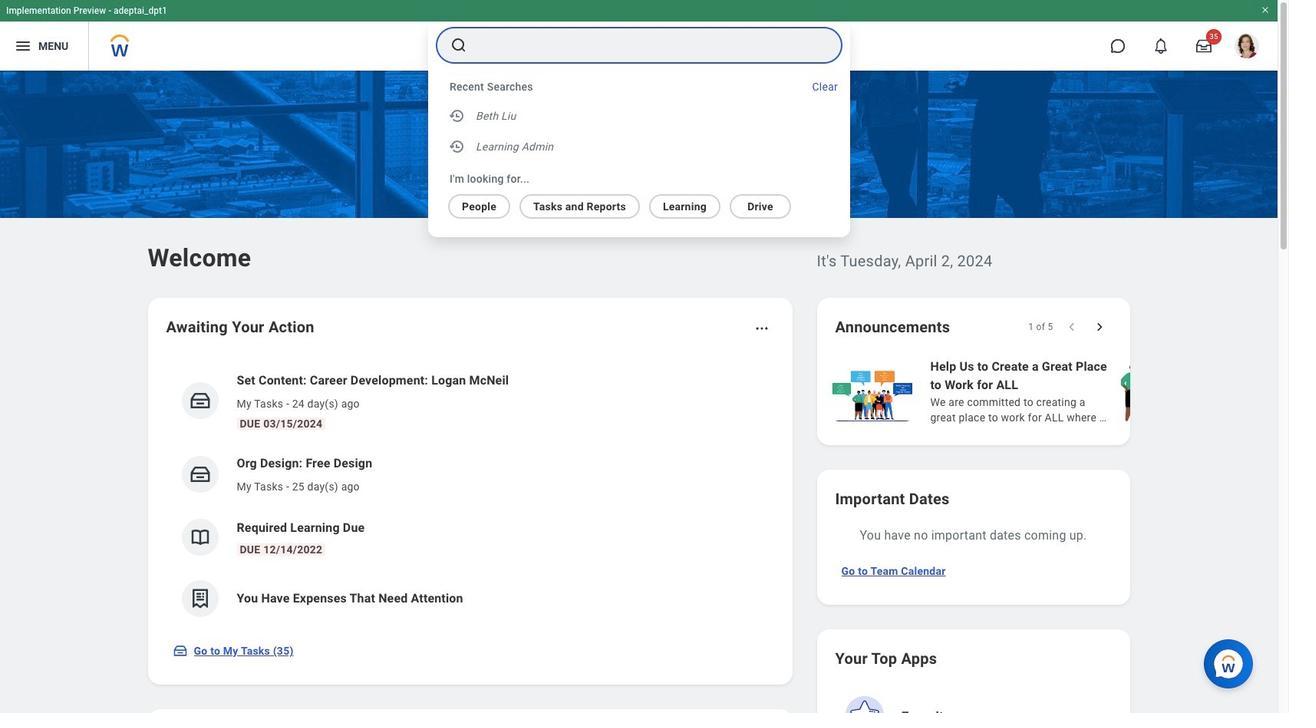 Task type: locate. For each thing, give the bounding box(es) containing it.
1 horizontal spatial inbox image
[[188, 389, 211, 412]]

status
[[1029, 321, 1054, 333]]

related actions image
[[754, 321, 770, 336]]

banner
[[0, 0, 1278, 71]]

close environment banner image
[[1261, 5, 1270, 15]]

search image
[[450, 36, 468, 55]]

inbox image
[[188, 389, 211, 412], [172, 643, 188, 659]]

None search field
[[428, 22, 851, 237]]

time image
[[448, 107, 467, 125]]

1 vertical spatial inbox image
[[172, 643, 188, 659]]

main content
[[0, 71, 1290, 713]]

inbox image
[[188, 463, 211, 486]]

list
[[829, 356, 1290, 427], [166, 359, 774, 629]]

book open image
[[188, 526, 211, 549]]

list box
[[428, 101, 851, 165], [428, 188, 832, 219]]

2 list box from the top
[[428, 188, 832, 219]]

inbox large image
[[1197, 38, 1212, 54]]

chevron right small image
[[1092, 319, 1107, 335]]

1 vertical spatial list box
[[428, 188, 832, 219]]

0 vertical spatial list box
[[428, 101, 851, 165]]

chevron left small image
[[1064, 319, 1080, 335]]



Task type: describe. For each thing, give the bounding box(es) containing it.
justify image
[[14, 37, 32, 55]]

dashboard expenses image
[[188, 587, 211, 610]]

0 horizontal spatial inbox image
[[172, 643, 188, 659]]

0 vertical spatial inbox image
[[188, 389, 211, 412]]

Search Workday  search field
[[477, 28, 811, 62]]

time image
[[448, 137, 467, 156]]

profile logan mcneil image
[[1235, 34, 1260, 61]]

1 horizontal spatial list
[[829, 356, 1290, 427]]

0 horizontal spatial list
[[166, 359, 774, 629]]

notifications large image
[[1154, 38, 1169, 54]]

1 list box from the top
[[428, 101, 851, 165]]



